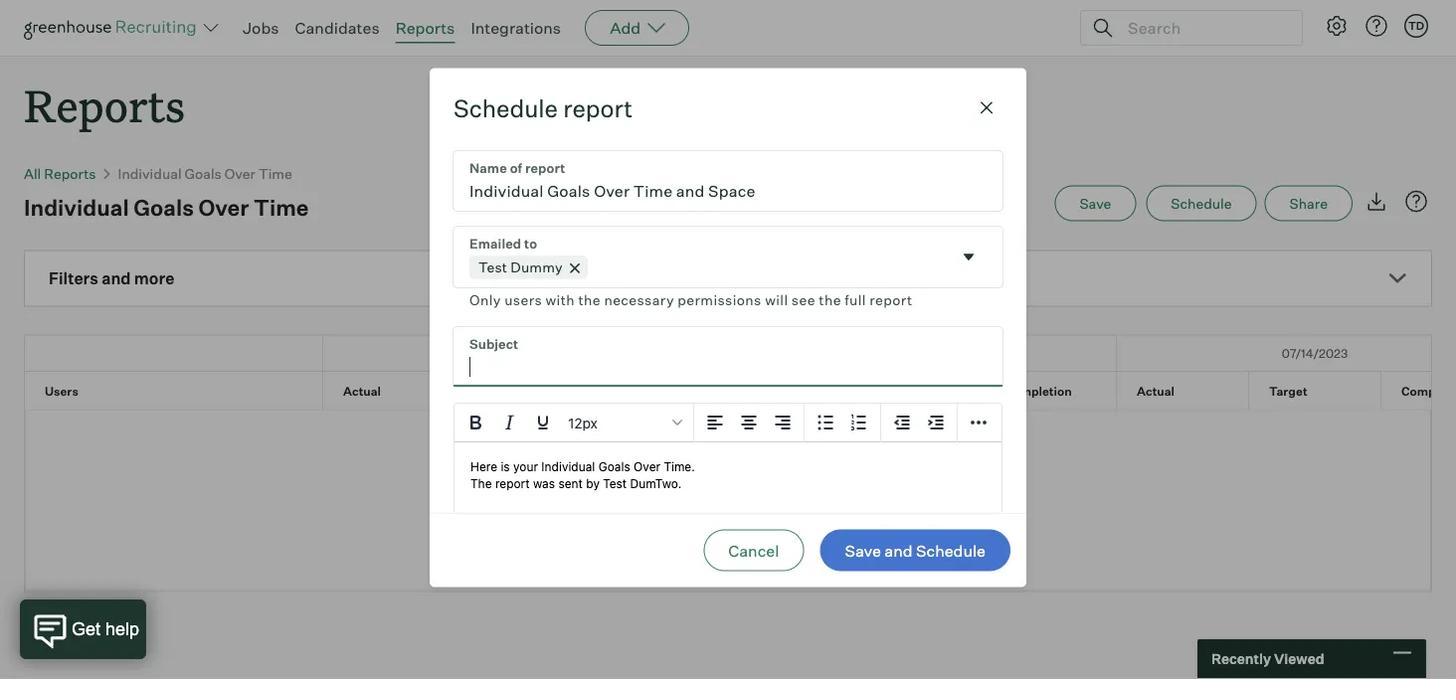 Task type: describe. For each thing, give the bounding box(es) containing it.
and for save
[[885, 541, 913, 561]]

schedule for schedule
[[1171, 195, 1232, 212]]

2 vertical spatial reports
[[44, 165, 96, 182]]

jobs link
[[243, 18, 279, 38]]

with
[[546, 291, 575, 308]]

1 vertical spatial individual goals over time
[[24, 194, 309, 221]]

cancel button
[[704, 530, 804, 572]]

row containing users
[[25, 372, 1457, 409]]

1 vertical spatial over
[[199, 194, 249, 221]]

1 actual from the left
[[343, 384, 381, 399]]

0 vertical spatial over
[[225, 165, 256, 182]]

save for save and schedule
[[845, 541, 881, 561]]

no
[[676, 491, 697, 511]]

0 vertical spatial individual goals over time
[[118, 165, 292, 182]]

filters and more
[[49, 269, 174, 289]]

0 vertical spatial reports
[[396, 18, 455, 38]]

candidates link
[[295, 18, 380, 38]]

2 completion from the left
[[1005, 384, 1072, 399]]

only
[[470, 291, 501, 308]]

cancel
[[729, 541, 779, 561]]

3 target from the left
[[1270, 384, 1308, 399]]

test
[[479, 258, 508, 275]]

add button
[[585, 10, 690, 46]]

12px button
[[560, 406, 690, 439]]

add
[[610, 18, 641, 38]]

2 target from the left
[[873, 384, 911, 399]]

07/12/2023
[[489, 346, 554, 361]]

schedule report
[[454, 93, 633, 123]]

candidates
[[295, 18, 380, 38]]

viewed
[[1274, 651, 1325, 668]]

all reports link
[[24, 165, 96, 182]]

no data found
[[676, 491, 781, 511]]

faq image
[[1405, 190, 1429, 214]]

recently viewed
[[1212, 651, 1325, 668]]

recently
[[1212, 651, 1272, 668]]

toggle flyout image
[[959, 247, 979, 266]]

share button
[[1265, 186, 1353, 222]]

will
[[765, 291, 788, 308]]

close modal icon image
[[975, 96, 999, 120]]

report inside field
[[870, 291, 913, 308]]

more
[[134, 269, 174, 289]]

1 vertical spatial individual
[[24, 194, 129, 221]]

save button
[[1055, 186, 1137, 222]]

schedule for schedule report
[[454, 93, 558, 123]]

integrations
[[471, 18, 561, 38]]

save for save
[[1080, 195, 1112, 212]]

1 vertical spatial goals
[[134, 194, 194, 221]]

1 target from the left
[[476, 384, 514, 399]]



Task type: locate. For each thing, give the bounding box(es) containing it.
12px
[[568, 414, 598, 431]]

0 vertical spatial time
[[259, 165, 292, 182]]

save inside save button
[[1080, 195, 1112, 212]]

1 horizontal spatial report
[[870, 291, 913, 308]]

07/14/2023
[[1282, 346, 1348, 361]]

3 toolbar from the left
[[882, 404, 958, 442]]

column header
[[25, 336, 323, 371], [720, 336, 1117, 371]]

3 actual from the left
[[1137, 384, 1175, 399]]

0 horizontal spatial report
[[563, 93, 633, 123]]

2 the from the left
[[819, 291, 842, 308]]

12px toolbar
[[455, 404, 694, 442]]

0 horizontal spatial target
[[476, 384, 514, 399]]

1 horizontal spatial and
[[885, 541, 913, 561]]

save inside save and schedule button
[[845, 541, 881, 561]]

Search text field
[[1123, 13, 1284, 42]]

actual
[[343, 384, 381, 399], [740, 384, 778, 399], [1137, 384, 1175, 399]]

0 vertical spatial goals
[[185, 165, 222, 182]]

1 vertical spatial save
[[845, 541, 881, 561]]

schedule inside button
[[916, 541, 986, 561]]

schedule inside 'button'
[[1171, 195, 1232, 212]]

1 horizontal spatial schedule
[[916, 541, 986, 561]]

and
[[102, 269, 131, 289], [885, 541, 913, 561]]

see
[[792, 291, 816, 308]]

report down add
[[563, 93, 633, 123]]

None field
[[454, 226, 1003, 311]]

2 toolbar from the left
[[805, 404, 882, 442]]

toolbar
[[694, 404, 805, 442], [805, 404, 882, 442], [882, 404, 958, 442]]

configure image
[[1325, 14, 1349, 38]]

2 row from the top
[[25, 372, 1457, 409]]

users
[[505, 291, 542, 308]]

the right with on the top of the page
[[578, 291, 601, 308]]

users
[[45, 384, 78, 399]]

necessary
[[604, 291, 675, 308]]

save and schedule
[[845, 541, 986, 561]]

1 the from the left
[[578, 291, 601, 308]]

row containing 07/12/2023
[[25, 336, 1457, 371]]

0 vertical spatial individual
[[118, 165, 182, 182]]

0 horizontal spatial actual
[[343, 384, 381, 399]]

column header down the "more"
[[25, 336, 323, 371]]

1 vertical spatial row
[[25, 372, 1457, 409]]

1 vertical spatial time
[[254, 194, 309, 221]]

td button
[[1405, 14, 1429, 38]]

schedule
[[454, 93, 558, 123], [1171, 195, 1232, 212], [916, 541, 986, 561]]

2 vertical spatial schedule
[[916, 541, 986, 561]]

permissions
[[678, 291, 762, 308]]

0 horizontal spatial completion
[[608, 384, 675, 399]]

1 toolbar from the left
[[694, 404, 805, 442]]

grid
[[25, 336, 1457, 410]]

all reports
[[24, 165, 96, 182]]

dummy
[[511, 258, 563, 275]]

all
[[24, 165, 41, 182]]

time
[[259, 165, 292, 182], [254, 194, 309, 221]]

found
[[738, 491, 781, 511]]

1 horizontal spatial target
[[873, 384, 911, 399]]

1 completion from the left
[[608, 384, 675, 399]]

0 horizontal spatial column header
[[25, 336, 323, 371]]

1 vertical spatial schedule
[[1171, 195, 1232, 212]]

reports down greenhouse recruiting image on the top of the page
[[24, 76, 185, 134]]

greenhouse recruiting image
[[24, 16, 203, 40]]

reports right candidates link
[[396, 18, 455, 38]]

only users with the necessary permissions will see the full report
[[470, 291, 913, 308]]

0 horizontal spatial the
[[578, 291, 601, 308]]

0 vertical spatial schedule
[[454, 93, 558, 123]]

individual goals over time link
[[118, 165, 292, 182]]

2 horizontal spatial schedule
[[1171, 195, 1232, 212]]

0 vertical spatial row
[[25, 336, 1457, 371]]

1 vertical spatial report
[[870, 291, 913, 308]]

download image
[[1365, 190, 1389, 214]]

0 vertical spatial save
[[1080, 195, 1112, 212]]

the
[[578, 291, 601, 308], [819, 291, 842, 308]]

full
[[845, 291, 866, 308]]

data
[[701, 491, 734, 511]]

none field containing test dummy
[[454, 226, 1003, 311]]

1 row from the top
[[25, 336, 1457, 371]]

row
[[25, 336, 1457, 371], [25, 372, 1457, 409]]

0 vertical spatial and
[[102, 269, 131, 289]]

grid containing 07/12/2023
[[25, 336, 1457, 410]]

individual goals over time
[[118, 165, 292, 182], [24, 194, 309, 221]]

filters
[[49, 269, 98, 289]]

0 vertical spatial report
[[563, 93, 633, 123]]

completion
[[608, 384, 675, 399], [1005, 384, 1072, 399]]

2 actual from the left
[[740, 384, 778, 399]]

goals
[[185, 165, 222, 182], [134, 194, 194, 221]]

save and schedule this report to revisit it! element
[[1055, 186, 1146, 222]]

0 horizontal spatial and
[[102, 269, 131, 289]]

save
[[1080, 195, 1112, 212], [845, 541, 881, 561]]

None text field
[[454, 151, 1003, 210], [454, 327, 1003, 387], [454, 151, 1003, 210], [454, 327, 1003, 387]]

reports
[[396, 18, 455, 38], [24, 76, 185, 134], [44, 165, 96, 182]]

jobs
[[243, 18, 279, 38]]

schedule button
[[1146, 186, 1257, 222]]

target
[[476, 384, 514, 399], [873, 384, 911, 399], [1270, 384, 1308, 399]]

column header down full on the right top of page
[[720, 336, 1117, 371]]

2 column header from the left
[[720, 336, 1117, 371]]

1 column header from the left
[[25, 336, 323, 371]]

and for filters
[[102, 269, 131, 289]]

1 horizontal spatial save
[[1080, 195, 1112, 212]]

2 horizontal spatial target
[[1270, 384, 1308, 399]]

td button
[[1401, 10, 1433, 42]]

completio
[[1402, 384, 1457, 399]]

0 horizontal spatial save
[[845, 541, 881, 561]]

1 vertical spatial and
[[885, 541, 913, 561]]

12px group
[[455, 404, 1002, 442]]

1 horizontal spatial the
[[819, 291, 842, 308]]

reports right the all
[[44, 165, 96, 182]]

individual down all reports link
[[24, 194, 129, 221]]

1 horizontal spatial completion
[[1005, 384, 1072, 399]]

individual right all reports
[[118, 165, 182, 182]]

the left full on the right top of page
[[819, 291, 842, 308]]

individual
[[118, 165, 182, 182], [24, 194, 129, 221]]

report
[[563, 93, 633, 123], [870, 291, 913, 308]]

and inside button
[[885, 541, 913, 561]]

save and schedule button
[[820, 530, 1011, 572]]

td
[[1409, 19, 1425, 32]]

2 horizontal spatial actual
[[1137, 384, 1175, 399]]

over
[[225, 165, 256, 182], [199, 194, 249, 221]]

integrations link
[[471, 18, 561, 38]]

share
[[1290, 195, 1328, 212]]

0 horizontal spatial schedule
[[454, 93, 558, 123]]

1 horizontal spatial column header
[[720, 336, 1117, 371]]

report right full on the right top of page
[[870, 291, 913, 308]]

1 vertical spatial reports
[[24, 76, 185, 134]]

1 horizontal spatial actual
[[740, 384, 778, 399]]

test dummy
[[479, 258, 563, 275]]

reports link
[[396, 18, 455, 38]]



Task type: vqa. For each thing, say whether or not it's contained in the screenshot.
the bottommost Individual
yes



